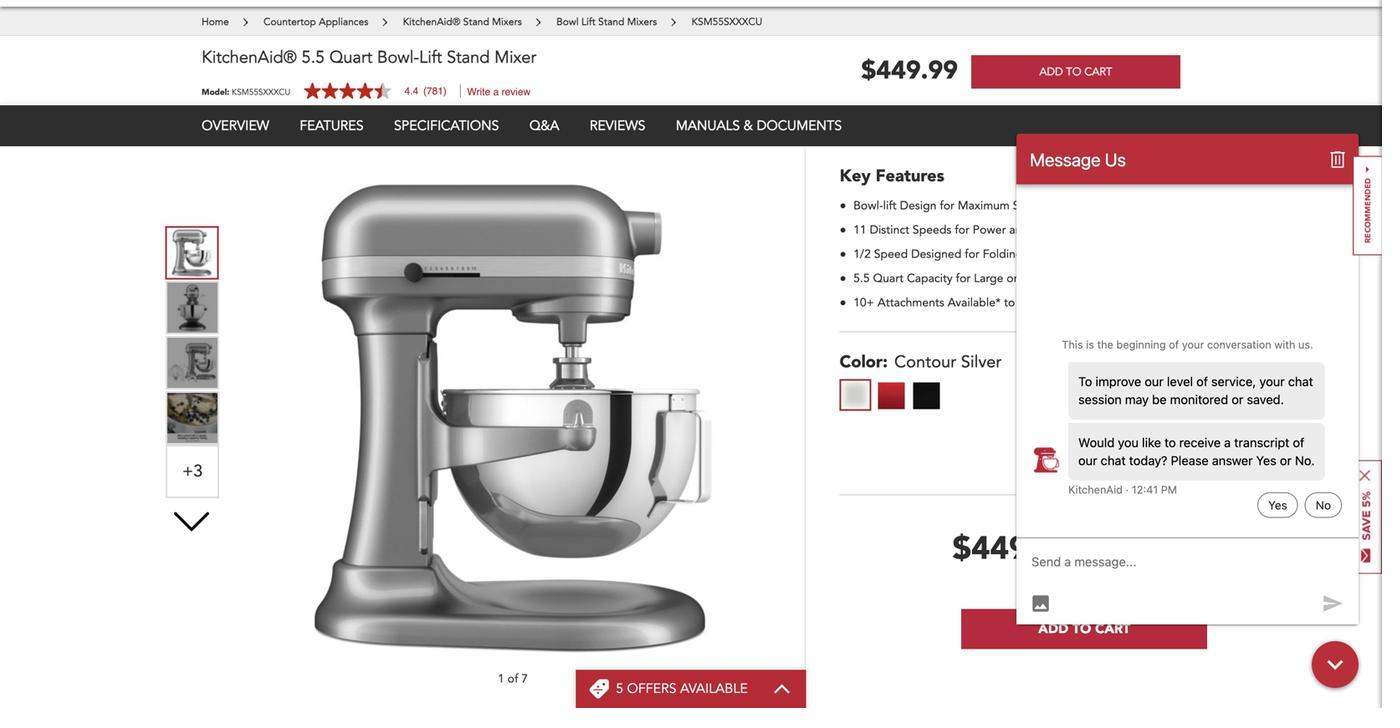 Task type: describe. For each thing, give the bounding box(es) containing it.
1/2
[[854, 247, 871, 262]]

swatches list box
[[151, 166, 232, 608]]

/
[[1153, 539, 1157, 555]]

write
[[467, 86, 490, 98]]

your
[[1107, 295, 1131, 311]]

power
[[973, 222, 1006, 238]]

write a review
[[467, 86, 531, 98]]

batches
[[1053, 271, 1094, 287]]

distinct
[[870, 222, 910, 238]]

folding
[[983, 247, 1023, 262]]

kitchenaid® stand mixers
[[403, 15, 522, 29]]

4.4 (781)
[[405, 85, 447, 97]]

quart inside • bowl-lift design for maximum stability and powerful mixing • 11 distinct speeds for power and control • 1/2 speed designed for folding • 5.5 quart capacity for large or small batches • 10+ attachments available* to make more with your mixer
[[873, 271, 904, 287]]

powerful
[[1081, 198, 1128, 214]]

of
[[508, 671, 518, 687]]

0 vertical spatial mixer
[[495, 46, 536, 69]]

1
[[498, 671, 504, 687]]

home link
[[202, 15, 232, 29]]

to for the bottommost add to cart button
[[1073, 620, 1091, 639]]

heading containing 5
[[616, 680, 748, 699]]

appliances
[[319, 15, 368, 29]]

promo tag image
[[589, 679, 609, 699]]

specifications
[[394, 117, 499, 135]]

5
[[616, 680, 623, 699]]

lift
[[883, 198, 897, 214]]

mixer inside • bowl-lift design for maximum stability and powerful mixing • 11 distinct speeds for power and control • 1/2 speed designed for folding • 5.5 quart capacity for large or small batches • 10+ attachments available* to make more with your mixer
[[1134, 295, 1164, 311]]

0 vertical spatial bowl-
[[377, 46, 419, 69]]

documents
[[757, 117, 842, 135]]

kitchenaid® stand mixers link
[[403, 15, 525, 29]]

control
[[1032, 222, 1072, 238]]

1 vertical spatial and
[[1009, 222, 1029, 238]]

0 horizontal spatial quart
[[329, 46, 372, 69]]

1 vertical spatial ksm55sxxxcu
[[232, 87, 290, 98]]

to for top add to cart button
[[1066, 64, 1082, 79]]

2 mixers from the left
[[627, 15, 657, 29]]

color: contour silver
[[840, 351, 1002, 374]]

speed
[[874, 247, 908, 262]]

5 offers available
[[616, 680, 748, 699]]

capacity
[[907, 271, 953, 287]]

features link
[[300, 117, 364, 135]]

model:
[[202, 87, 229, 98]]

1 of 7
[[498, 671, 528, 687]]

design
[[900, 198, 937, 214]]

empire red image
[[878, 383, 905, 410]]

speeds
[[913, 222, 952, 238]]

0 vertical spatial features
[[300, 117, 364, 135]]

large
[[974, 271, 1004, 287]]

11
[[854, 222, 867, 238]]

color:
[[840, 351, 888, 374]]

stability
[[1013, 198, 1055, 214]]

10+
[[854, 295, 874, 311]]

you
[[1149, 570, 1168, 585]]

bowl
[[557, 15, 579, 29]]

0 horizontal spatial 5.5
[[301, 46, 325, 69]]

1 vertical spatial add to cart
[[1038, 620, 1131, 639]]

0 vertical spatial and
[[1058, 198, 1078, 214]]

countertop
[[264, 15, 316, 29]]

overview
[[202, 117, 269, 135]]

• bowl-lift design for maximum stability and powerful mixing • 11 distinct speeds for power and control • 1/2 speed designed for folding • 5.5 quart capacity for large or small batches • 10+ attachments available* to make more with your mixer
[[840, 197, 1167, 313]]

4 • from the top
[[840, 270, 846, 289]]

for left large
[[956, 271, 971, 287]]

1 vertical spatial features
[[876, 165, 945, 188]]

maximum
[[958, 198, 1010, 214]]

stand down "kitchenaid® stand mixers" link
[[447, 46, 490, 69]]

3 • from the top
[[840, 246, 846, 264]]

small
[[1021, 271, 1049, 287]]

reviews link
[[590, 117, 645, 135]]

/ month with see if you qualify
[[1116, 539, 1208, 585]]

qualify
[[1171, 570, 1208, 585]]

1 • from the top
[[840, 197, 846, 216]]



Task type: vqa. For each thing, say whether or not it's contained in the screenshot.
the bottommost KitchenAid®
yes



Task type: locate. For each thing, give the bounding box(es) containing it.
overview link
[[202, 117, 269, 135]]

bowl-
[[377, 46, 419, 69], [854, 198, 883, 214]]

see if you qualify link
[[1116, 570, 1208, 585]]

mixers left bowl
[[492, 15, 522, 29]]

with left if
[[1116, 555, 1138, 571]]

for up large
[[965, 247, 980, 262]]

make
[[1018, 295, 1048, 311]]

kitchenaid® up "model: ksm55sxxxcu"
[[202, 46, 297, 69]]

5.5 inside • bowl-lift design for maximum stability and powerful mixing • 11 distinct speeds for power and control • 1/2 speed designed for folding • 5.5 quart capacity for large or small batches • 10+ attachments available* to make more with your mixer
[[854, 271, 870, 287]]

reviews
[[590, 117, 645, 135]]

2 • from the top
[[840, 222, 846, 240]]

•
[[840, 197, 846, 216], [840, 222, 846, 240], [840, 246, 846, 264], [840, 270, 846, 289], [840, 294, 846, 313]]

mixers right bowl
[[627, 15, 657, 29]]

to
[[1066, 64, 1082, 79], [1073, 620, 1091, 639]]

write a review button
[[467, 86, 531, 98]]

heading
[[616, 680, 748, 699]]

1 horizontal spatial with
[[1116, 555, 1138, 571]]

review
[[502, 86, 531, 98]]

kitchenaid® up (781)
[[403, 15, 460, 29]]

attachments
[[878, 295, 944, 311]]

0 vertical spatial quart
[[329, 46, 372, 69]]

0 horizontal spatial mixer
[[495, 46, 536, 69]]

1 vertical spatial cart
[[1095, 620, 1131, 639]]

5 • from the top
[[840, 294, 846, 313]]

1 horizontal spatial mixers
[[627, 15, 657, 29]]

&
[[744, 117, 753, 135]]

1 vertical spatial lift
[[419, 46, 442, 69]]

1 vertical spatial quart
[[873, 271, 904, 287]]

recommendations image
[[1353, 156, 1382, 255]]

0 horizontal spatial features
[[300, 117, 364, 135]]

features up design at the top of the page
[[876, 165, 945, 188]]

0 vertical spatial add to cart
[[1040, 64, 1112, 79]]

manuals & documents
[[676, 117, 842, 135]]

0 vertical spatial kitchenaid®
[[403, 15, 460, 29]]

0 vertical spatial lift
[[581, 15, 596, 29]]

bowl lift stand mixers link
[[557, 15, 660, 29]]

0 vertical spatial add
[[1040, 64, 1063, 79]]

bowl- up 4.4
[[377, 46, 419, 69]]

if
[[1139, 570, 1145, 585]]

ksm55sxxxcu
[[692, 15, 763, 29], [232, 87, 290, 98]]

kitchenaid® 5.5 quart bowl-lift stand mixer
[[202, 46, 536, 69]]

q&a
[[530, 117, 559, 135]]

month
[[1160, 539, 1194, 555]]

more
[[1051, 295, 1079, 311]]

q&a link
[[530, 117, 559, 135]]

contour silver image
[[843, 382, 868, 409]]

5.5 down 'countertop appliances'
[[301, 46, 325, 69]]

0 vertical spatial to
[[1066, 64, 1082, 79]]

0 vertical spatial cart
[[1085, 64, 1112, 79]]

1 vertical spatial add to cart button
[[961, 610, 1207, 650]]

kitchenaid® for kitchenaid® 5.5 quart bowl-lift stand mixer
[[202, 46, 297, 69]]

quart
[[329, 46, 372, 69], [873, 271, 904, 287]]

1 vertical spatial add
[[1038, 620, 1069, 639]]

0 horizontal spatial and
[[1009, 222, 1029, 238]]

home
[[202, 15, 229, 29]]

with inside "/ month with see if you qualify"
[[1116, 555, 1138, 571]]

lift up (781)
[[419, 46, 442, 69]]

1 horizontal spatial 5.5
[[854, 271, 870, 287]]

1 horizontal spatial ksm55sxxxcu
[[692, 15, 763, 29]]

kitchenaid®
[[403, 15, 460, 29], [202, 46, 297, 69]]

and up control
[[1058, 198, 1078, 214]]

countertop appliances link
[[264, 15, 371, 29]]

bowl lift stand mixers
[[557, 15, 657, 29]]

1 vertical spatial mixer
[[1134, 295, 1164, 311]]

to
[[1004, 295, 1015, 311]]

model: ksm55sxxxcu
[[202, 87, 290, 98]]

0 horizontal spatial mixers
[[492, 15, 522, 29]]

menu
[[193, 0, 1189, 7]]

1 horizontal spatial quart
[[873, 271, 904, 287]]

countertop appliances
[[264, 15, 368, 29]]

0 horizontal spatial lift
[[419, 46, 442, 69]]

1 horizontal spatial mixer
[[1134, 295, 1164, 311]]

close image
[[1360, 471, 1371, 482]]

1 mixers from the left
[[492, 15, 522, 29]]

manuals & documents link
[[676, 117, 842, 135]]

features
[[300, 117, 364, 135], [876, 165, 945, 188]]

0 vertical spatial $449.99
[[861, 53, 958, 88]]

key
[[840, 165, 871, 188]]

a
[[493, 86, 499, 98]]

$449.99
[[861, 53, 958, 88], [953, 528, 1075, 571]]

1 horizontal spatial kitchenaid®
[[403, 15, 460, 29]]

1 horizontal spatial features
[[876, 165, 945, 188]]

available
[[680, 680, 748, 699]]

lift right bowl
[[581, 15, 596, 29]]

(781)
[[423, 85, 447, 97]]

1 vertical spatial with
[[1116, 555, 1138, 571]]

specifications link
[[394, 117, 499, 135]]

mixer
[[495, 46, 536, 69], [1134, 295, 1164, 311]]

see
[[1116, 570, 1135, 585]]

offers
[[627, 680, 677, 699]]

bowl- inside • bowl-lift design for maximum stability and powerful mixing • 11 distinct speeds for power and control • 1/2 speed designed for folding • 5.5 quart capacity for large or small batches • 10+ attachments available* to make more with your mixer
[[854, 198, 883, 214]]

7
[[521, 671, 528, 687]]

1 horizontal spatial lift
[[581, 15, 596, 29]]

0 horizontal spatial kitchenaid®
[[202, 46, 297, 69]]

1 horizontal spatial bowl-
[[854, 198, 883, 214]]

with inside • bowl-lift design for maximum stability and powerful mixing • 11 distinct speeds for power and control • 1/2 speed designed for folding • 5.5 quart capacity for large or small batches • 10+ attachments available* to make more with your mixer
[[1082, 295, 1104, 311]]

add to cart button
[[971, 55, 1181, 89], [961, 610, 1207, 650]]

add to cart
[[1040, 64, 1112, 79], [1038, 620, 1131, 639]]

0 vertical spatial add to cart button
[[971, 55, 1181, 89]]

1 vertical spatial $449.99
[[953, 528, 1075, 571]]

manuals
[[676, 117, 740, 135]]

cart
[[1085, 64, 1112, 79], [1095, 620, 1131, 639]]

silver
[[961, 351, 1002, 374]]

+3
[[182, 460, 203, 483]]

1 vertical spatial bowl-
[[854, 198, 883, 214]]

for
[[940, 198, 955, 214], [955, 222, 970, 238], [965, 247, 980, 262], [956, 271, 971, 287]]

features down the kitchenaid® 5.5 quart bowl-lift stand mixer
[[300, 117, 364, 135]]

1 horizontal spatial and
[[1058, 198, 1078, 214]]

1 vertical spatial to
[[1073, 620, 1091, 639]]

chevron icon image
[[773, 684, 791, 694]]

0 horizontal spatial ksm55sxxxcu
[[232, 87, 290, 98]]

mixers
[[492, 15, 522, 29], [627, 15, 657, 29]]

0 vertical spatial with
[[1082, 295, 1104, 311]]

kitchenaid® for kitchenaid® stand mixers
[[403, 15, 460, 29]]

bowl- up 11
[[854, 198, 883, 214]]

stand up write
[[463, 15, 489, 29]]

add
[[1040, 64, 1063, 79], [1038, 620, 1069, 639]]

designed
[[911, 247, 962, 262]]

for left power
[[955, 222, 970, 238]]

5.5 down 1/2
[[854, 271, 870, 287]]

for up speeds at the right top
[[940, 198, 955, 214]]

lift
[[581, 15, 596, 29], [419, 46, 442, 69]]

quart down "appliances"
[[329, 46, 372, 69]]

and
[[1058, 198, 1078, 214], [1009, 222, 1029, 238]]

stand
[[463, 15, 489, 29], [598, 15, 624, 29], [447, 46, 490, 69]]

black matte image
[[913, 383, 940, 410]]

or
[[1007, 271, 1018, 287]]

0 horizontal spatial bowl-
[[377, 46, 419, 69]]

quart down speed at the top right of page
[[873, 271, 904, 287]]

and down stability
[[1009, 222, 1029, 238]]

5.5
[[301, 46, 325, 69], [854, 271, 870, 287]]

0 vertical spatial 5.5
[[301, 46, 325, 69]]

$41
[[1116, 530, 1149, 558]]

with left your
[[1082, 295, 1104, 311]]

stand right bowl
[[598, 15, 624, 29]]

1 vertical spatial 5.5
[[854, 271, 870, 287]]

contour
[[894, 351, 957, 374]]

mixer right your
[[1134, 295, 1164, 311]]

0 vertical spatial ksm55sxxxcu
[[692, 15, 763, 29]]

mixer up review
[[495, 46, 536, 69]]

0 horizontal spatial with
[[1082, 295, 1104, 311]]

4.4
[[405, 85, 419, 97]]

mixing
[[1131, 198, 1167, 214]]

available*
[[948, 295, 1001, 311]]

key features
[[840, 165, 945, 188]]

1 vertical spatial kitchenaid®
[[202, 46, 297, 69]]



